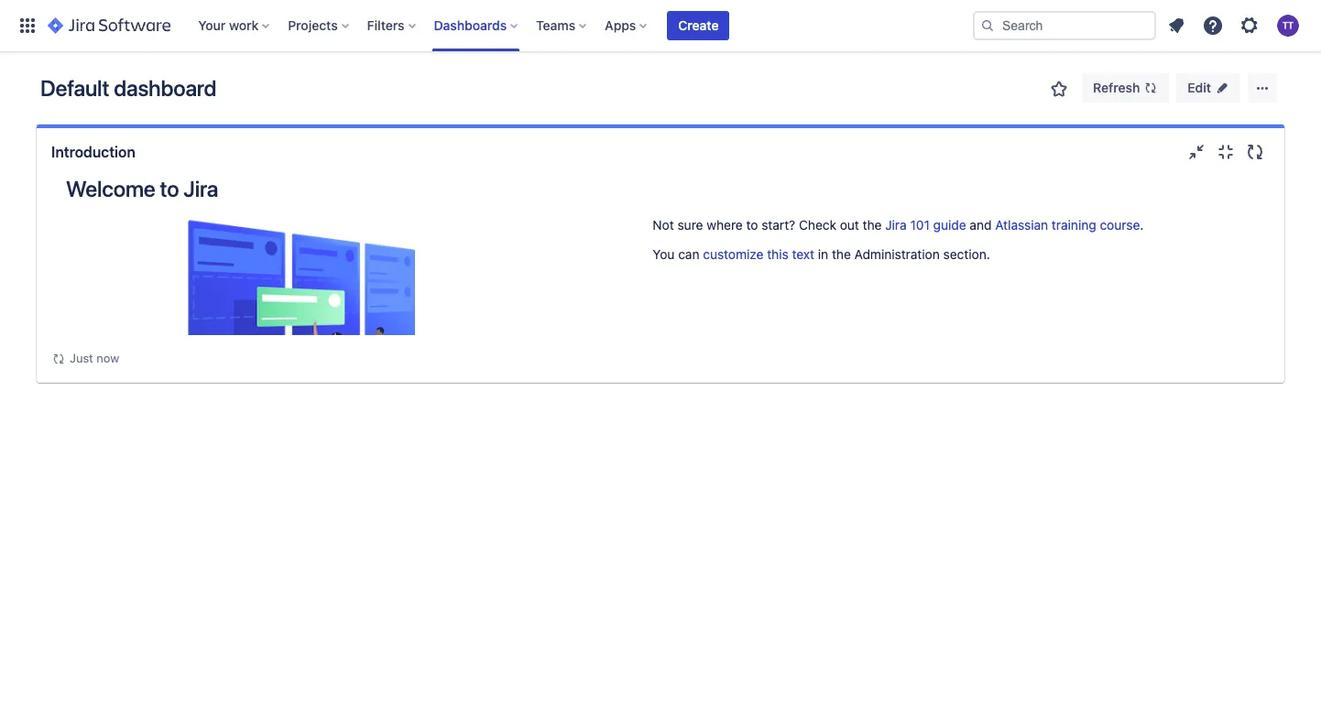 Task type: vqa. For each thing, say whether or not it's contained in the screenshot.
Projects
yes



Task type: describe. For each thing, give the bounding box(es) containing it.
notifications image
[[1166, 15, 1188, 37]]

.
[[1141, 217, 1144, 233]]

atlassian training course link
[[996, 217, 1141, 233]]

not sure where to start? check out the jira 101 guide and atlassian training course .
[[653, 217, 1144, 233]]

welcome
[[66, 176, 155, 202]]

create
[[679, 17, 719, 33]]

single column image
[[1216, 141, 1238, 163]]

customize this text link
[[703, 247, 815, 262]]

filters button
[[362, 11, 423, 40]]

help image
[[1203, 15, 1225, 37]]

customize
[[703, 247, 764, 262]]

edit
[[1188, 80, 1212, 95]]

you
[[653, 247, 675, 262]]

section.
[[944, 247, 991, 262]]

search image
[[981, 18, 996, 33]]

your
[[198, 17, 226, 33]]

projects button
[[283, 11, 356, 40]]

your work
[[198, 17, 259, 33]]

course
[[1101, 217, 1141, 233]]

your work button
[[193, 11, 277, 40]]

check
[[799, 217, 837, 233]]

not
[[653, 217, 674, 233]]

teams
[[536, 17, 576, 33]]

create button
[[668, 11, 730, 40]]

default dashboard
[[40, 75, 216, 101]]

introduction
[[51, 144, 135, 160]]

default
[[40, 75, 109, 101]]

star default dashboard image
[[1049, 78, 1071, 100]]

refresh introduction image
[[1245, 141, 1267, 163]]

in
[[819, 247, 829, 262]]

out
[[840, 217, 860, 233]]

this
[[768, 247, 789, 262]]

just now
[[70, 351, 119, 366]]

projects
[[288, 17, 338, 33]]

an arrow curved in a circular way on the button that refreshes the dashboard image
[[51, 352, 66, 367]]

introduction region
[[51, 176, 1271, 368]]

edit icon image
[[1216, 81, 1230, 95]]

just
[[70, 351, 93, 366]]

refresh button
[[1083, 73, 1170, 103]]

where
[[707, 217, 743, 233]]

refresh
[[1094, 80, 1141, 95]]

guide
[[934, 217, 967, 233]]



Task type: locate. For each thing, give the bounding box(es) containing it.
settings image
[[1239, 15, 1261, 37]]

0 vertical spatial to
[[160, 176, 179, 202]]

0 vertical spatial jira
[[184, 176, 218, 202]]

Search field
[[974, 11, 1157, 40]]

1 vertical spatial the
[[832, 247, 852, 262]]

appswitcher icon image
[[17, 15, 39, 37]]

and
[[970, 217, 992, 233]]

apps button
[[600, 11, 655, 40]]

administration
[[855, 247, 940, 262]]

to left start?
[[747, 217, 759, 233]]

now
[[97, 351, 119, 366]]

1 horizontal spatial to
[[747, 217, 759, 233]]

work
[[229, 17, 259, 33]]

apps
[[605, 17, 637, 33]]

primary element
[[11, 0, 974, 51]]

jira 101 guide link
[[886, 217, 967, 233]]

text
[[793, 247, 815, 262]]

the right in
[[832, 247, 852, 262]]

jira software image
[[48, 15, 171, 37], [48, 15, 171, 37]]

the right out
[[863, 217, 882, 233]]

jira
[[184, 176, 218, 202], [886, 217, 907, 233]]

start?
[[762, 217, 796, 233]]

to
[[160, 176, 179, 202], [747, 217, 759, 233]]

0 horizontal spatial the
[[832, 247, 852, 262]]

101
[[911, 217, 930, 233]]

1 horizontal spatial jira
[[886, 217, 907, 233]]

jira right the welcome
[[184, 176, 218, 202]]

sure
[[678, 217, 704, 233]]

welcome to jira
[[66, 176, 218, 202]]

dashboards
[[434, 17, 507, 33]]

edit link
[[1177, 73, 1241, 103]]

training
[[1052, 217, 1097, 233]]

1 horizontal spatial the
[[863, 217, 882, 233]]

0 vertical spatial the
[[863, 217, 882, 233]]

banner containing your work
[[0, 0, 1322, 51]]

the
[[863, 217, 882, 233], [832, 247, 852, 262]]

1 vertical spatial jira
[[886, 217, 907, 233]]

you can customize this text in the administration section.
[[653, 247, 991, 262]]

filters
[[367, 17, 405, 33]]

0 horizontal spatial jira
[[184, 176, 218, 202]]

banner
[[0, 0, 1322, 51]]

refresh image
[[1144, 81, 1159, 95]]

0 horizontal spatial to
[[160, 176, 179, 202]]

dashboard
[[114, 75, 216, 101]]

can
[[679, 247, 700, 262]]

jira left 101
[[886, 217, 907, 233]]

to right the welcome
[[160, 176, 179, 202]]

1 vertical spatial to
[[747, 217, 759, 233]]

dashboards button
[[429, 11, 525, 40]]

atlassian
[[996, 217, 1049, 233]]

minimize introduction image
[[1186, 141, 1208, 163]]

teams button
[[531, 11, 594, 40]]



